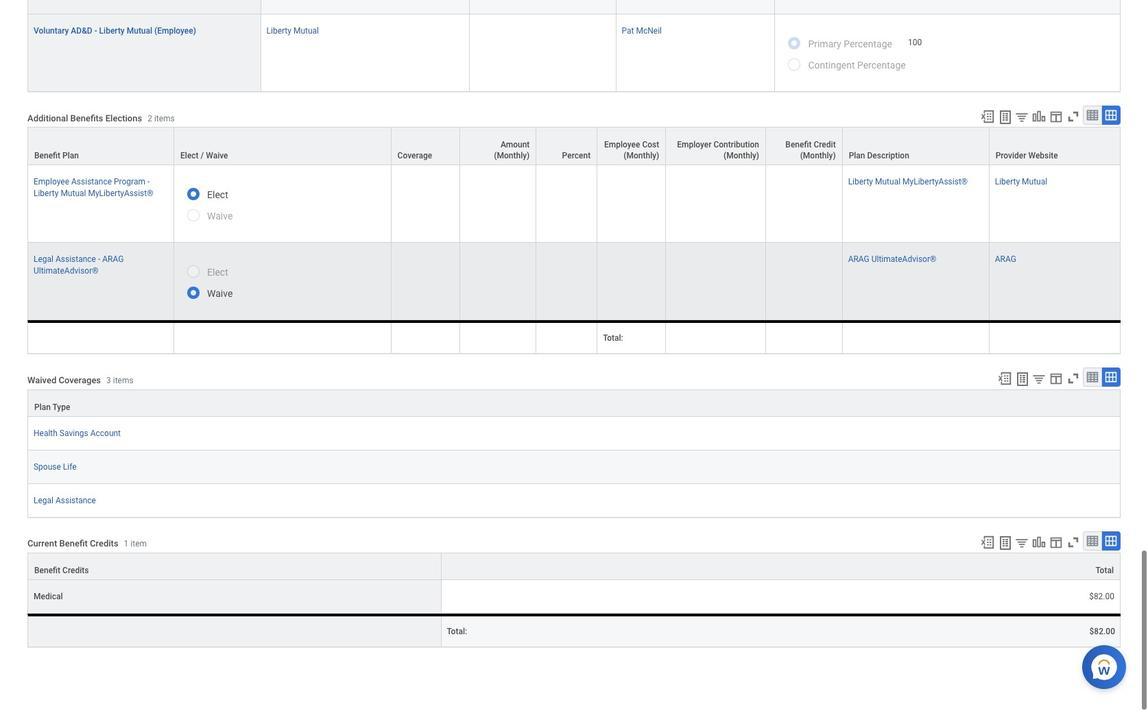 Task type: describe. For each thing, give the bounding box(es) containing it.
(monthly) inside popup button
[[494, 151, 530, 161]]

coverages
[[59, 375, 101, 385]]

0 horizontal spatial liberty mutual link
[[267, 24, 319, 36]]

arag inside 'legal assistance - arag ultimateadvisor®'
[[102, 255, 124, 264]]

elections
[[105, 113, 142, 123]]

table image
[[1086, 534, 1100, 548]]

arag ultimateadvisor® link
[[848, 252, 937, 264]]

click to view/edit grid preferences image
[[1049, 109, 1064, 124]]

subtotal row row header
[[27, 614, 441, 647]]

benefit plan button
[[28, 128, 174, 165]]

elect for arag ultimateadvisor®
[[207, 267, 228, 278]]

ultimateadvisor® inside 'legal assistance - arag ultimateadvisor®'
[[34, 266, 99, 275]]

spouse life link
[[34, 459, 77, 472]]

mutual for liberty mutual mylibertyassist® link
[[875, 177, 901, 187]]

total: row
[[27, 321, 1121, 354]]

additional benefits elections 2 items
[[27, 113, 175, 123]]

credits inside popup button
[[62, 566, 89, 575]]

liberty mutual for bottom liberty mutual link
[[995, 177, 1048, 187]]

employee assistance program - liberty mutual mylibertyassist® link
[[34, 175, 153, 198]]

elect inside popup button
[[180, 151, 199, 161]]

mutual for bottom liberty mutual link
[[1022, 177, 1048, 187]]

total
[[1096, 566, 1114, 575]]

voluntary ad&d - liberty mutual  (employee) link
[[34, 24, 196, 36]]

plan description
[[849, 151, 909, 161]]

mutual inside voluntary ad&d - liberty mutual  (employee) link
[[127, 26, 152, 36]]

voluntary ad&d - liberty mutual  (employee)
[[34, 26, 196, 36]]

pat mcneil
[[622, 26, 662, 36]]

(employee)
[[154, 26, 196, 36]]

row containing amount (monthly)
[[27, 127, 1121, 166]]

arag link
[[995, 252, 1016, 264]]

liberty mutual mylibertyassist®
[[848, 177, 968, 187]]

1
[[124, 539, 129, 549]]

100
[[908, 38, 922, 47]]

mutual for liberty mutual link to the left
[[294, 26, 319, 36]]

liberty mutual for liberty mutual link to the left
[[267, 26, 319, 36]]

spouse
[[34, 462, 61, 472]]

ultimateadvisor® inside arag ultimateadvisor® link
[[872, 255, 937, 264]]

primary
[[808, 39, 841, 50]]

benefit credit (monthly)
[[786, 140, 836, 161]]

fullscreen image for waive
[[1066, 109, 1081, 124]]

amount (monthly) button
[[460, 128, 536, 165]]

employee cost (monthly)
[[604, 140, 659, 161]]

export to excel image for credits
[[980, 535, 995, 550]]

1 vertical spatial liberty mutual link
[[995, 175, 1048, 187]]

credit
[[814, 140, 836, 150]]

legal for legal assistance
[[34, 496, 54, 505]]

benefits
[[70, 113, 103, 123]]

contingent percentage
[[808, 60, 906, 71]]

1 horizontal spatial mylibertyassist®
[[903, 177, 968, 187]]

expand table image
[[1104, 109, 1118, 122]]

view election package - expand/collapse chart image for $82.00
[[1032, 535, 1047, 550]]

benefit up benefit credits
[[59, 538, 88, 549]]

mylibertyassist® inside employee assistance program - liberty mutual mylibertyassist®
[[88, 188, 153, 198]]

legal assistance - arag ultimateadvisor®
[[34, 255, 124, 275]]

current benefit credits 1 item
[[27, 538, 147, 549]]

1 click to view/edit grid preferences image from the top
[[1049, 371, 1064, 386]]

benefit credits
[[34, 566, 89, 575]]

waive for liberty mutual mylibertyassist®
[[207, 211, 233, 222]]

provider
[[996, 151, 1027, 161]]

waive inside popup button
[[206, 151, 228, 161]]

4 row from the top
[[27, 166, 1121, 243]]

amount
[[501, 140, 530, 150]]

legal for legal assistance - arag ultimateadvisor®
[[34, 255, 54, 264]]

assistance for program
[[71, 177, 112, 187]]

legal assistance - arag ultimateadvisor® link
[[34, 252, 124, 275]]

benefit for benefit credits
[[34, 566, 60, 575]]

primary percentage element
[[908, 37, 922, 48]]

medical
[[34, 592, 63, 601]]

additional
[[27, 113, 68, 123]]

health
[[34, 428, 58, 438]]

pat mcneil link
[[622, 24, 662, 36]]

benefit credit (monthly) button
[[766, 128, 842, 165]]

account
[[90, 428, 121, 438]]

contingent
[[808, 60, 855, 71]]

plan type button
[[28, 390, 1120, 416]]

row containing benefit credits
[[27, 553, 1121, 580]]

percentage for contingent percentage
[[857, 60, 906, 71]]

/
[[201, 151, 204, 161]]

health savings account link
[[34, 426, 121, 438]]

- for liberty
[[94, 26, 97, 36]]

elect / waive
[[180, 151, 228, 161]]

employee cost (monthly) button
[[598, 128, 666, 165]]

workday assistant region
[[1082, 640, 1132, 689]]

2 click to view/edit grid preferences image from the top
[[1049, 535, 1064, 550]]

benefit for benefit credit (monthly)
[[786, 140, 812, 150]]

waived coverages 3 items
[[27, 375, 134, 385]]

liberty mutual mylibertyassist® link
[[848, 175, 968, 187]]

plan type row
[[27, 389, 1121, 417]]

benefit for benefit plan
[[34, 151, 60, 161]]

export to worksheets image for elections
[[997, 109, 1014, 126]]

select to filter grid data image
[[1014, 110, 1030, 124]]

$82.00 for total:
[[1090, 627, 1115, 636]]

row containing medical
[[27, 580, 1121, 614]]

description
[[867, 151, 909, 161]]

benefit plan
[[34, 151, 79, 161]]

waived
[[27, 375, 56, 385]]



Task type: locate. For each thing, give the bounding box(es) containing it.
0 horizontal spatial -
[[94, 26, 97, 36]]

employee for employee assistance program - liberty mutual mylibertyassist®
[[34, 177, 69, 187]]

plan left the description on the right top of the page
[[849, 151, 865, 161]]

1 vertical spatial table image
[[1086, 371, 1100, 384]]

assistance inside 'legal assistance - arag ultimateadvisor®'
[[56, 255, 96, 264]]

0 vertical spatial toolbar
[[974, 106, 1121, 127]]

5 row from the top
[[27, 243, 1121, 321]]

2
[[148, 114, 152, 123]]

view election package - expand/collapse chart image right export to worksheets icon
[[1032, 535, 1047, 550]]

1 vertical spatial $82.00
[[1090, 627, 1115, 636]]

1 (monthly) from the left
[[494, 151, 530, 161]]

mutual inside employee assistance program - liberty mutual mylibertyassist®
[[61, 188, 86, 198]]

credits
[[90, 538, 118, 549], [62, 566, 89, 575]]

waive for arag ultimateadvisor®
[[207, 288, 233, 299]]

1 view election package - expand/collapse chart image from the top
[[1032, 109, 1047, 124]]

0 horizontal spatial mylibertyassist®
[[88, 188, 153, 198]]

0 vertical spatial legal
[[34, 255, 54, 264]]

pat
[[622, 26, 634, 36]]

1 vertical spatial click to view/edit grid preferences image
[[1049, 535, 1064, 550]]

waive
[[206, 151, 228, 161], [207, 211, 233, 222], [207, 288, 233, 299]]

primary percentage
[[808, 39, 892, 50]]

plan inside row
[[34, 402, 51, 412]]

2 $82.00 from the top
[[1090, 627, 1115, 636]]

row
[[27, 0, 1121, 15], [27, 15, 1121, 92], [27, 127, 1121, 166], [27, 166, 1121, 243], [27, 243, 1121, 321], [27, 553, 1121, 580], [27, 580, 1121, 614], [27, 614, 1121, 647]]

plan description button
[[843, 128, 989, 165]]

- inside employee assistance program - liberty mutual mylibertyassist®
[[147, 177, 150, 187]]

0 horizontal spatial export to excel image
[[980, 535, 995, 550]]

2 expand table image from the top
[[1104, 534, 1118, 548]]

(monthly) inside employee cost (monthly)
[[624, 151, 659, 161]]

employee
[[604, 140, 640, 150], [34, 177, 69, 187]]

liberty mutual
[[267, 26, 319, 36], [995, 177, 1048, 187]]

(monthly) down amount
[[494, 151, 530, 161]]

0 horizontal spatial total:
[[447, 627, 467, 636]]

row containing primary percentage
[[27, 15, 1121, 92]]

total: inside total: row
[[603, 334, 623, 343]]

0 horizontal spatial arag
[[102, 255, 124, 264]]

(monthly) for employer contribution (monthly)
[[724, 151, 759, 161]]

3 fullscreen image from the top
[[1066, 535, 1081, 550]]

export to worksheets image
[[997, 535, 1014, 551]]

export to excel image for 3
[[997, 371, 1012, 386]]

1 horizontal spatial liberty mutual
[[995, 177, 1048, 187]]

2 horizontal spatial -
[[147, 177, 150, 187]]

1 horizontal spatial export to worksheets image
[[1014, 371, 1031, 388]]

1 horizontal spatial -
[[98, 255, 100, 264]]

items right 2
[[154, 114, 175, 123]]

1 horizontal spatial employee
[[604, 140, 640, 150]]

life
[[63, 462, 77, 472]]

0 vertical spatial assistance
[[71, 177, 112, 187]]

1 horizontal spatial export to excel image
[[997, 371, 1012, 386]]

3 arag from the left
[[995, 255, 1016, 264]]

0 vertical spatial select to filter grid data image
[[1032, 372, 1047, 386]]

coverage button
[[391, 128, 459, 165]]

1 $82.00 from the top
[[1089, 592, 1115, 601]]

select to filter grid data image for 3
[[1032, 372, 1047, 386]]

assistance
[[71, 177, 112, 187], [56, 255, 96, 264], [56, 496, 96, 505]]

benefit inside benefit credit (monthly)
[[786, 140, 812, 150]]

legal inside 'legal assistance - arag ultimateadvisor®'
[[34, 255, 54, 264]]

total button
[[441, 553, 1120, 579]]

0 vertical spatial liberty mutual link
[[267, 24, 319, 36]]

employee inside employee cost (monthly)
[[604, 140, 640, 150]]

1 horizontal spatial select to filter grid data image
[[1032, 372, 1047, 386]]

health savings account
[[34, 428, 121, 438]]

1 vertical spatial -
[[147, 177, 150, 187]]

8 row from the top
[[27, 614, 1121, 647]]

benefit left "credit"
[[786, 140, 812, 150]]

2 arag from the left
[[848, 255, 870, 264]]

1 horizontal spatial liberty mutual link
[[995, 175, 1048, 187]]

mylibertyassist® down "plan description" popup button
[[903, 177, 968, 187]]

mylibertyassist® down program
[[88, 188, 153, 198]]

7 row from the top
[[27, 580, 1121, 614]]

0 vertical spatial $82.00
[[1089, 592, 1115, 601]]

2 row from the top
[[27, 15, 1121, 92]]

provider website
[[996, 151, 1058, 161]]

legal
[[34, 255, 54, 264], [34, 496, 54, 505]]

export to worksheets image for 3
[[1014, 371, 1031, 388]]

1 horizontal spatial plan
[[62, 151, 79, 161]]

assistance inside employee assistance program - liberty mutual mylibertyassist®
[[71, 177, 112, 187]]

1 vertical spatial total:
[[447, 627, 467, 636]]

0 vertical spatial fullscreen image
[[1066, 109, 1081, 124]]

1 vertical spatial elect
[[207, 190, 228, 201]]

(monthly) down cost
[[624, 151, 659, 161]]

voluntary
[[34, 26, 69, 36]]

1 vertical spatial ultimateadvisor®
[[34, 266, 99, 275]]

1 vertical spatial export to excel image
[[980, 535, 995, 550]]

toolbar for waive
[[974, 106, 1121, 127]]

$82.00 for medical
[[1089, 592, 1115, 601]]

(monthly) down contribution
[[724, 151, 759, 161]]

1 expand table image from the top
[[1104, 371, 1118, 384]]

0 vertical spatial employee
[[604, 140, 640, 150]]

1 vertical spatial legal
[[34, 496, 54, 505]]

percent
[[562, 151, 591, 161]]

arag inside arag ultimateadvisor® link
[[848, 255, 870, 264]]

mylibertyassist®
[[903, 177, 968, 187], [88, 188, 153, 198]]

select to filter grid data image
[[1032, 372, 1047, 386], [1014, 535, 1030, 550]]

elect
[[180, 151, 199, 161], [207, 190, 228, 201], [207, 267, 228, 278]]

cost
[[642, 140, 659, 150]]

employee assistance program - liberty mutual mylibertyassist®
[[34, 177, 153, 198]]

plan left type
[[34, 402, 51, 412]]

3 (monthly) from the left
[[724, 151, 759, 161]]

cell
[[261, 0, 470, 15], [470, 0, 616, 15], [616, 0, 775, 15], [775, 0, 1121, 15], [470, 15, 616, 92], [391, 166, 460, 243], [460, 166, 537, 243], [537, 166, 598, 243], [598, 166, 666, 243], [666, 166, 766, 243], [766, 166, 843, 243], [391, 243, 460, 321], [460, 243, 537, 321], [537, 243, 598, 321], [598, 243, 666, 321], [666, 243, 766, 321], [766, 243, 843, 321], [27, 321, 174, 354], [174, 321, 391, 354], [391, 321, 460, 354], [460, 321, 537, 354], [537, 321, 598, 354], [666, 321, 766, 354], [766, 321, 843, 354], [843, 321, 990, 354], [990, 321, 1121, 354]]

2 horizontal spatial plan
[[849, 151, 865, 161]]

1 table image from the top
[[1086, 109, 1100, 122]]

select to filter grid data image for credits
[[1014, 535, 1030, 550]]

1 fullscreen image from the top
[[1066, 109, 1081, 124]]

type
[[52, 402, 70, 412]]

1 horizontal spatial items
[[154, 114, 175, 123]]

0 horizontal spatial credits
[[62, 566, 89, 575]]

row header
[[27, 0, 261, 15]]

website
[[1029, 151, 1058, 161]]

toolbar for $82.00
[[974, 531, 1121, 553]]

2 vertical spatial elect
[[207, 267, 228, 278]]

2 view election package - expand/collapse chart image from the top
[[1032, 535, 1047, 550]]

expand table image
[[1104, 371, 1118, 384], [1104, 534, 1118, 548]]

elect / waive button
[[174, 128, 391, 165]]

legal assistance link
[[34, 493, 96, 505]]

credits down current benefit credits 1 item
[[62, 566, 89, 575]]

1 vertical spatial items
[[113, 376, 134, 385]]

fullscreen image for $82.00
[[1066, 535, 1081, 550]]

1 vertical spatial toolbar
[[991, 368, 1121, 389]]

program
[[114, 177, 145, 187]]

contribution
[[714, 140, 759, 150]]

0 horizontal spatial liberty mutual
[[267, 26, 319, 36]]

1 row from the top
[[27, 0, 1121, 15]]

arag for arag ultimateadvisor®
[[848, 255, 870, 264]]

0 horizontal spatial plan
[[34, 402, 51, 412]]

toolbar
[[974, 106, 1121, 127], [991, 368, 1121, 389], [974, 531, 1121, 553]]

export to excel image
[[980, 109, 995, 124]]

0 vertical spatial credits
[[90, 538, 118, 549]]

(monthly) for benefit credit (monthly)
[[800, 151, 836, 161]]

2 vertical spatial fullscreen image
[[1066, 535, 1081, 550]]

0 horizontal spatial ultimateadvisor®
[[34, 266, 99, 275]]

0 vertical spatial expand table image
[[1104, 371, 1118, 384]]

6 row from the top
[[27, 553, 1121, 580]]

2 table image from the top
[[1086, 371, 1100, 384]]

0 vertical spatial table image
[[1086, 109, 1100, 122]]

0 vertical spatial waive
[[206, 151, 228, 161]]

percentage down primary percentage
[[857, 60, 906, 71]]

plan up "employee assistance program - liberty mutual mylibertyassist®" link
[[62, 151, 79, 161]]

employer contribution (monthly)
[[677, 140, 759, 161]]

items inside waived coverages 3 items
[[113, 376, 134, 385]]

0 vertical spatial percentage
[[844, 39, 892, 50]]

percentage for primary percentage
[[844, 39, 892, 50]]

spouse life
[[34, 462, 77, 472]]

benefit down additional
[[34, 151, 60, 161]]

click to view/edit grid preferences image
[[1049, 371, 1064, 386], [1049, 535, 1064, 550]]

legal assistance
[[34, 496, 96, 505]]

coverage
[[398, 151, 432, 161]]

mutual inside liberty mutual mylibertyassist® link
[[875, 177, 901, 187]]

percentage
[[844, 39, 892, 50], [857, 60, 906, 71]]

items right 3
[[113, 376, 134, 385]]

0 horizontal spatial items
[[113, 376, 134, 385]]

2 vertical spatial assistance
[[56, 496, 96, 505]]

current
[[27, 538, 57, 549]]

3
[[106, 376, 111, 385]]

0 vertical spatial -
[[94, 26, 97, 36]]

2 fullscreen image from the top
[[1066, 371, 1081, 386]]

table image
[[1086, 109, 1100, 122], [1086, 371, 1100, 384]]

item
[[131, 539, 147, 549]]

(monthly) down "credit"
[[800, 151, 836, 161]]

employee for employee cost (monthly)
[[604, 140, 640, 150]]

3 row from the top
[[27, 127, 1121, 166]]

plan for plan type
[[34, 402, 51, 412]]

liberty inside employee assistance program - liberty mutual mylibertyassist®
[[34, 188, 59, 198]]

2 vertical spatial waive
[[207, 288, 233, 299]]

(monthly) inside 'employer contribution (monthly)'
[[724, 151, 759, 161]]

liberty mutual link
[[267, 24, 319, 36], [995, 175, 1048, 187]]

employee inside employee assistance program - liberty mutual mylibertyassist®
[[34, 177, 69, 187]]

$82.00
[[1089, 592, 1115, 601], [1090, 627, 1115, 636]]

1 horizontal spatial credits
[[90, 538, 118, 549]]

employer contribution (monthly) button
[[666, 128, 766, 165]]

0 horizontal spatial export to worksheets image
[[997, 109, 1014, 126]]

employee left cost
[[604, 140, 640, 150]]

4 (monthly) from the left
[[800, 151, 836, 161]]

$82.00 down total
[[1089, 592, 1115, 601]]

credits left 1
[[90, 538, 118, 549]]

1 vertical spatial mylibertyassist®
[[88, 188, 153, 198]]

plan for plan description
[[849, 151, 865, 161]]

0 vertical spatial export to excel image
[[997, 371, 1012, 386]]

items inside the additional benefits elections 2 items
[[154, 114, 175, 123]]

elect for liberty mutual mylibertyassist®
[[207, 190, 228, 201]]

benefit credits button
[[28, 553, 441, 579]]

0 vertical spatial liberty mutual
[[267, 26, 319, 36]]

1 vertical spatial waive
[[207, 211, 233, 222]]

mutual
[[127, 26, 152, 36], [294, 26, 319, 36], [875, 177, 901, 187], [1022, 177, 1048, 187], [61, 188, 86, 198]]

expand table image for table image on the bottom right of the page
[[1104, 534, 1118, 548]]

1 horizontal spatial ultimateadvisor®
[[872, 255, 937, 264]]

benefit up the medical
[[34, 566, 60, 575]]

ultimateadvisor®
[[872, 255, 937, 264], [34, 266, 99, 275]]

1 vertical spatial expand table image
[[1104, 534, 1118, 548]]

0 vertical spatial elect
[[180, 151, 199, 161]]

fullscreen image
[[1066, 109, 1081, 124], [1066, 371, 1081, 386], [1066, 535, 1081, 550]]

1 horizontal spatial total:
[[603, 334, 623, 343]]

$82.00 up workday assistant region
[[1090, 627, 1115, 636]]

1 vertical spatial percentage
[[857, 60, 906, 71]]

1 vertical spatial liberty mutual
[[995, 177, 1048, 187]]

- for arag
[[98, 255, 100, 264]]

provider website button
[[990, 128, 1120, 165]]

items
[[154, 114, 175, 123], [113, 376, 134, 385]]

0 vertical spatial ultimateadvisor®
[[872, 255, 937, 264]]

arag ultimateadvisor®
[[848, 255, 937, 264]]

export to worksheets image
[[997, 109, 1014, 126], [1014, 371, 1031, 388]]

(monthly)
[[494, 151, 530, 161], [624, 151, 659, 161], [724, 151, 759, 161], [800, 151, 836, 161]]

1 arag from the left
[[102, 255, 124, 264]]

-
[[94, 26, 97, 36], [147, 177, 150, 187], [98, 255, 100, 264]]

2 vertical spatial -
[[98, 255, 100, 264]]

2 horizontal spatial arag
[[995, 255, 1016, 264]]

savings
[[60, 428, 88, 438]]

amount (monthly)
[[494, 140, 530, 161]]

0 vertical spatial click to view/edit grid preferences image
[[1049, 371, 1064, 386]]

2 vertical spatial toolbar
[[974, 531, 1121, 553]]

view election package - expand/collapse chart image left click to view/edit grid preferences icon
[[1032, 109, 1047, 124]]

employee down benefit plan
[[34, 177, 69, 187]]

2 (monthly) from the left
[[624, 151, 659, 161]]

1 vertical spatial employee
[[34, 177, 69, 187]]

expand table image for first table icon from the bottom
[[1104, 371, 1118, 384]]

row containing total:
[[27, 614, 1121, 647]]

arag for arag link
[[995, 255, 1016, 264]]

export to excel image
[[997, 371, 1012, 386], [980, 535, 995, 550]]

1 vertical spatial assistance
[[56, 255, 96, 264]]

ad&d
[[71, 26, 92, 36]]

percent button
[[537, 128, 597, 165]]

0 vertical spatial view election package - expand/collapse chart image
[[1032, 109, 1047, 124]]

arag
[[102, 255, 124, 264], [848, 255, 870, 264], [995, 255, 1016, 264]]

1 vertical spatial view election package - expand/collapse chart image
[[1032, 535, 1047, 550]]

1 vertical spatial export to worksheets image
[[1014, 371, 1031, 388]]

1 vertical spatial select to filter grid data image
[[1014, 535, 1030, 550]]

1 horizontal spatial arag
[[848, 255, 870, 264]]

0 vertical spatial mylibertyassist®
[[903, 177, 968, 187]]

assistance for -
[[56, 255, 96, 264]]

percentage up contingent percentage
[[844, 39, 892, 50]]

1 legal from the top
[[34, 255, 54, 264]]

(monthly) for employee cost (monthly)
[[624, 151, 659, 161]]

- inside 'legal assistance - arag ultimateadvisor®'
[[98, 255, 100, 264]]

(monthly) inside benefit credit (monthly)
[[800, 151, 836, 161]]

employer
[[677, 140, 712, 150]]

0 horizontal spatial employee
[[34, 177, 69, 187]]

plan type
[[34, 402, 70, 412]]

view election package - expand/collapse chart image for waive
[[1032, 109, 1047, 124]]

0 horizontal spatial select to filter grid data image
[[1014, 535, 1030, 550]]

total:
[[603, 334, 623, 343], [447, 627, 467, 636]]

0 vertical spatial export to worksheets image
[[997, 109, 1014, 126]]

view election package - expand/collapse chart image
[[1032, 109, 1047, 124], [1032, 535, 1047, 550]]

2 legal from the top
[[34, 496, 54, 505]]

benefit
[[786, 140, 812, 150], [34, 151, 60, 161], [59, 538, 88, 549], [34, 566, 60, 575]]

1 vertical spatial credits
[[62, 566, 89, 575]]

mcneil
[[636, 26, 662, 36]]

1 vertical spatial fullscreen image
[[1066, 371, 1081, 386]]

0 vertical spatial total:
[[603, 334, 623, 343]]

0 vertical spatial items
[[154, 114, 175, 123]]



Task type: vqa. For each thing, say whether or not it's contained in the screenshot.
'search workday' search box on the top of page
no



